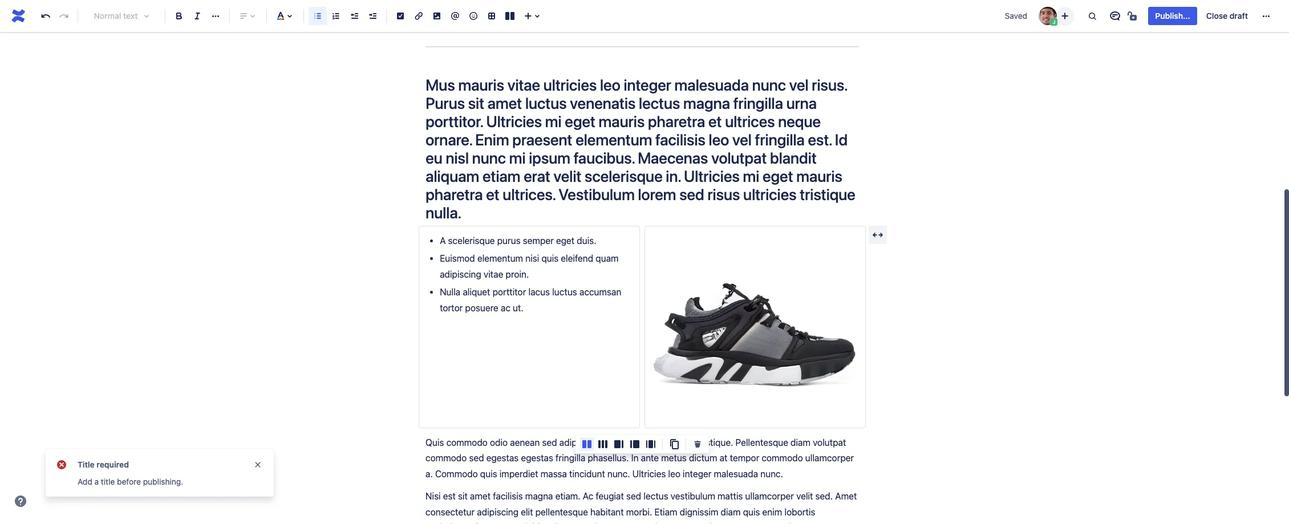 Task type: locate. For each thing, give the bounding box(es) containing it.
faucibus. down pellentesque
[[537, 523, 574, 524]]

0 vertical spatial lectus
[[639, 94, 680, 112]]

0 vertical spatial elementum
[[576, 130, 652, 149]]

2 horizontal spatial quis
[[743, 507, 760, 517]]

more formatting image
[[209, 9, 223, 23]]

0 horizontal spatial leo
[[600, 75, 621, 94]]

0 horizontal spatial nunc
[[472, 148, 506, 167]]

bullet list ⌘⇧8 image
[[311, 9, 325, 23]]

1 vertical spatial pharetra
[[426, 185, 483, 204]]

venenatis
[[570, 94, 636, 112]]

aliquet
[[463, 287, 490, 297]]

1 horizontal spatial nunc.
[[761, 469, 783, 479]]

title
[[101, 477, 115, 487]]

commodo left odio on the bottom left of page
[[447, 438, 488, 448]]

quis
[[426, 438, 444, 448]]

nunc.
[[608, 469, 630, 479], [761, 469, 783, 479]]

egestas down odio on the bottom left of page
[[487, 453, 519, 464]]

1 vertical spatial aenean
[[673, 523, 702, 524]]

0 horizontal spatial volutpat
[[712, 148, 767, 167]]

leo
[[600, 75, 621, 94], [709, 130, 729, 149], [668, 469, 681, 479]]

eget left tristique
[[763, 167, 793, 185]]

0 vertical spatial eget
[[565, 112, 596, 131]]

mention image
[[449, 9, 462, 23]]

scelerisque left in.
[[585, 167, 663, 185]]

sit right est
[[458, 491, 468, 502]]

0 vertical spatial luctus
[[525, 94, 567, 112]]

ultricies up ipsum
[[486, 112, 542, 131]]

right sidebar image
[[612, 438, 626, 451]]

faucibus. up vestibulum
[[574, 148, 635, 167]]

1 vertical spatial sit
[[458, 491, 468, 502]]

0 horizontal spatial integer
[[624, 75, 672, 94]]

nulla.
[[426, 203, 461, 222]]

scelerisque down "consectetur"
[[426, 523, 472, 524]]

ullamcorper up 'enim'
[[746, 491, 794, 502]]

lectus up etiam at bottom
[[644, 491, 669, 502]]

two columns image
[[580, 438, 594, 451]]

vel
[[790, 75, 809, 94], [733, 130, 752, 149]]

error image
[[55, 458, 68, 472]]

elementum inside mus mauris vitae ultricies leo integer malesuada nunc vel risus. purus sit amet luctus venenatis lectus magna fringilla urna porttitor. ultricies mi eget mauris pharetra et ultrices neque ornare. enim praesent elementum facilisis leo vel fringilla est. id eu nisl nunc mi ipsum faucibus. maecenas volutpat blandit aliquam etiam erat velit scelerisque in. ultricies mi eget mauris pharetra et ultrices. vestibulum lorem sed risus ultricies tristique nulla.
[[576, 130, 652, 149]]

three columns image
[[596, 438, 610, 451]]

adipiscing up fermentum
[[477, 507, 519, 517]]

commodo
[[435, 469, 478, 479]]

eget up ipsum
[[565, 112, 596, 131]]

egestas up massa
[[521, 453, 553, 464]]

0 vertical spatial ullamcorper
[[806, 453, 854, 464]]

ac
[[583, 491, 594, 502]]

tristique.
[[698, 438, 734, 448]]

0 horizontal spatial vel
[[733, 130, 752, 149]]

0 vertical spatial magna
[[684, 94, 730, 112]]

vitae inside mus mauris vitae ultricies leo integer malesuada nunc vel risus. purus sit amet luctus venenatis lectus magna fringilla urna porttitor. ultricies mi eget mauris pharetra et ultrices neque ornare. enim praesent elementum facilisis leo vel fringilla est. id eu nisl nunc mi ipsum faucibus. maecenas volutpat blandit aliquam etiam erat velit scelerisque in. ultricies mi eget mauris pharetra et ultrices. vestibulum lorem sed risus ultricies tristique nulla.
[[508, 75, 540, 94]]

0 horizontal spatial et
[[486, 185, 500, 204]]

pharetra down nisl
[[426, 185, 483, 204]]

nunc right nisl
[[472, 148, 506, 167]]

et
[[709, 112, 722, 131], [486, 185, 500, 204]]

0 vertical spatial vitae
[[508, 75, 540, 94]]

0 vertical spatial velit
[[554, 167, 582, 185]]

scelerisque up euismod
[[448, 236, 495, 246]]

amet up 'enim'
[[488, 94, 522, 112]]

volutpat down ultrices
[[712, 148, 767, 167]]

1 vertical spatial faucibus.
[[537, 523, 574, 524]]

1 horizontal spatial velit
[[797, 491, 813, 502]]

luctus right lacus on the bottom left
[[552, 287, 577, 297]]

pharetra up maecenas
[[648, 112, 705, 131]]

1 vertical spatial malesuada
[[714, 469, 758, 479]]

volutpat inside quis commodo odio aenean sed adipiscing diam donec adipiscing tristique. pellentesque diam volutpat commodo sed egestas egestas fringilla phasellus. in ante metus dictum at tempor commodo ullamcorper a. commodo quis imperdiet massa tincidunt nunc. ultricies leo integer malesuada nunc.
[[813, 438, 846, 448]]

0 horizontal spatial egestas
[[487, 453, 519, 464]]

vel left the blandit
[[733, 130, 752, 149]]

vestibulum
[[671, 491, 716, 502]]

1 horizontal spatial et
[[709, 112, 722, 131]]

0 horizontal spatial vitae
[[484, 269, 504, 279]]

2 vertical spatial scelerisque
[[426, 523, 472, 524]]

vel left the risus.
[[790, 75, 809, 94]]

0 horizontal spatial facilisis
[[493, 491, 523, 502]]

0 horizontal spatial ultricies
[[486, 112, 542, 131]]

0 vertical spatial fringilla
[[734, 94, 783, 112]]

ac
[[501, 303, 511, 313], [772, 523, 782, 524]]

quis left imperdiet
[[480, 469, 497, 479]]

fringilla left est.
[[755, 130, 805, 149]]

luctus
[[525, 94, 567, 112], [552, 287, 577, 297]]

malesuada up ultrices
[[675, 75, 749, 94]]

facilisis
[[656, 130, 706, 149], [493, 491, 523, 502]]

malesuada inside mus mauris vitae ultricies leo integer malesuada nunc vel risus. purus sit amet luctus venenatis lectus magna fringilla urna porttitor. ultricies mi eget mauris pharetra et ultrices neque ornare. enim praesent elementum facilisis leo vel fringilla est. id eu nisl nunc mi ipsum faucibus. maecenas volutpat blandit aliquam etiam erat velit scelerisque in. ultricies mi eget mauris pharetra et ultrices. vestibulum lorem sed risus ultricies tristique nulla.
[[675, 75, 749, 94]]

1 horizontal spatial mi
[[545, 112, 562, 131]]

mus
[[426, 75, 455, 94]]

ultricies
[[544, 75, 597, 94], [744, 185, 797, 204]]

sed inside nisi est sit amet facilisis magna etiam. ac feugiat sed lectus vestibulum mattis ullamcorper velit sed. amet consectetur adipiscing elit pellentesque habitant morbi. etiam dignissim diam quis enim lobortis scelerisque fermentum dui faucibus. turpis egestas pretium aenean pharetra magna ac placer
[[627, 491, 641, 502]]

0 horizontal spatial ac
[[501, 303, 511, 313]]

1 vertical spatial ultricies
[[684, 167, 740, 185]]

nisi
[[426, 491, 441, 502]]

1 horizontal spatial sit
[[468, 94, 484, 112]]

elementum
[[576, 130, 652, 149], [478, 254, 523, 264]]

elementum down venenatis on the left of page
[[576, 130, 652, 149]]

1 vertical spatial magna
[[525, 491, 553, 502]]

1 horizontal spatial aenean
[[673, 523, 702, 524]]

bold ⌘b image
[[172, 9, 186, 23]]

proin.
[[506, 269, 529, 279]]

1 horizontal spatial egestas
[[521, 453, 553, 464]]

dignissim
[[680, 507, 719, 517]]

1 vertical spatial mauris
[[599, 112, 645, 131]]

1 vertical spatial vel
[[733, 130, 752, 149]]

erat
[[524, 167, 551, 185]]

ultricies
[[486, 112, 542, 131], [684, 167, 740, 185], [633, 469, 666, 479]]

1 horizontal spatial elementum
[[576, 130, 652, 149]]

comment icon image
[[1109, 9, 1123, 23]]

0 horizontal spatial elementum
[[478, 254, 523, 264]]

diam up the phasellus.
[[604, 438, 623, 448]]

1 horizontal spatial diam
[[721, 507, 741, 517]]

2 horizontal spatial egestas
[[604, 523, 637, 524]]

publish... button
[[1149, 7, 1198, 25]]

quam
[[596, 254, 619, 264]]

1 vertical spatial luctus
[[552, 287, 577, 297]]

commodo up commodo
[[426, 453, 467, 464]]

1 horizontal spatial ullamcorper
[[806, 453, 854, 464]]

2 vertical spatial ultricies
[[633, 469, 666, 479]]

a
[[440, 236, 446, 246]]

eget left duis.
[[556, 236, 575, 246]]

mattis
[[718, 491, 743, 502]]

0 horizontal spatial mi
[[509, 148, 526, 167]]

leo inside quis commodo odio aenean sed adipiscing diam donec adipiscing tristique. pellentesque diam volutpat commodo sed egestas egestas fringilla phasellus. in ante metus dictum at tempor commodo ullamcorper a. commodo quis imperdiet massa tincidunt nunc. ultricies leo integer malesuada nunc.
[[668, 469, 681, 479]]

1 vertical spatial leo
[[709, 130, 729, 149]]

1 vertical spatial fringilla
[[755, 130, 805, 149]]

quis left 'enim'
[[743, 507, 760, 517]]

0 horizontal spatial mauris
[[458, 75, 504, 94]]

2 horizontal spatial mi
[[743, 167, 760, 185]]

pharetra
[[648, 112, 705, 131], [426, 185, 483, 204], [705, 523, 739, 524]]

0 horizontal spatial ullamcorper
[[746, 491, 794, 502]]

porttitor
[[493, 287, 526, 297]]

1 vertical spatial velit
[[797, 491, 813, 502]]

aenean inside nisi est sit amet facilisis magna etiam. ac feugiat sed lectus vestibulum mattis ullamcorper velit sed. amet consectetur adipiscing elit pellentesque habitant morbi. etiam dignissim diam quis enim lobortis scelerisque fermentum dui faucibus. turpis egestas pretium aenean pharetra magna ac placer
[[673, 523, 702, 524]]

0 vertical spatial et
[[709, 112, 722, 131]]

a scelerisque purus semper eget duis.
[[440, 236, 599, 246]]

link image
[[412, 9, 426, 23]]

diam right pellentesque at the right bottom of the page
[[791, 438, 811, 448]]

nunc. down pellentesque at the right bottom of the page
[[761, 469, 783, 479]]

ultricies down ante at the bottom of page
[[633, 469, 666, 479]]

elit
[[521, 507, 533, 517]]

euismod
[[440, 254, 475, 264]]

sed
[[680, 185, 705, 204], [542, 438, 557, 448], [469, 453, 484, 464], [627, 491, 641, 502]]

0 horizontal spatial nunc.
[[608, 469, 630, 479]]

remove image
[[691, 438, 705, 451]]

aenean down dignissim
[[673, 523, 702, 524]]

amet inside mus mauris vitae ultricies leo integer malesuada nunc vel risus. purus sit amet luctus venenatis lectus magna fringilla urna porttitor. ultricies mi eget mauris pharetra et ultrices neque ornare. enim praesent elementum facilisis leo vel fringilla est. id eu nisl nunc mi ipsum faucibus. maecenas volutpat blandit aliquam etiam erat velit scelerisque in. ultricies mi eget mauris pharetra et ultrices. vestibulum lorem sed risus ultricies tristique nulla.
[[488, 94, 522, 112]]

1 horizontal spatial ultricies
[[633, 469, 666, 479]]

volutpat
[[712, 148, 767, 167], [813, 438, 846, 448]]

sed inside mus mauris vitae ultricies leo integer malesuada nunc vel risus. purus sit amet luctus venenatis lectus magna fringilla urna porttitor. ultricies mi eget mauris pharetra et ultrices neque ornare. enim praesent elementum facilisis leo vel fringilla est. id eu nisl nunc mi ipsum faucibus. maecenas volutpat blandit aliquam etiam erat velit scelerisque in. ultricies mi eget mauris pharetra et ultrices. vestibulum lorem sed risus ultricies tristique nulla.
[[680, 185, 705, 204]]

ac down 'enim'
[[772, 523, 782, 524]]

1 horizontal spatial vel
[[790, 75, 809, 94]]

1 horizontal spatial ultricies
[[744, 185, 797, 204]]

1 vertical spatial et
[[486, 185, 500, 204]]

praesent
[[513, 130, 573, 149]]

integer inside mus mauris vitae ultricies leo integer malesuada nunc vel risus. purus sit amet luctus venenatis lectus magna fringilla urna porttitor. ultricies mi eget mauris pharetra et ultrices neque ornare. enim praesent elementum facilisis leo vel fringilla est. id eu nisl nunc mi ipsum faucibus. maecenas volutpat blandit aliquam etiam erat velit scelerisque in. ultricies mi eget mauris pharetra et ultrices. vestibulum lorem sed risus ultricies tristique nulla.
[[624, 75, 672, 94]]

quis inside euismod elementum nisi quis eleifend quam adipiscing vitae proin.
[[542, 254, 559, 264]]

ut.
[[513, 303, 524, 313]]

ullamcorper up sed.
[[806, 453, 854, 464]]

0 horizontal spatial aenean
[[510, 438, 540, 448]]

1 horizontal spatial magna
[[684, 94, 730, 112]]

1 vertical spatial integer
[[683, 469, 712, 479]]

lectus up maecenas
[[639, 94, 680, 112]]

egestas down the habitant
[[604, 523, 637, 524]]

malesuada down tempor
[[714, 469, 758, 479]]

mi up ipsum
[[545, 112, 562, 131]]

et left ultrices.
[[486, 185, 500, 204]]

1 vertical spatial ac
[[772, 523, 782, 524]]

fringilla left urna
[[734, 94, 783, 112]]

ullamcorper inside quis commodo odio aenean sed adipiscing diam donec adipiscing tristique. pellentesque diam volutpat commodo sed egestas egestas fringilla phasellus. in ante metus dictum at tempor commodo ullamcorper a. commodo quis imperdiet massa tincidunt nunc. ultricies leo integer malesuada nunc.
[[806, 453, 854, 464]]

0 vertical spatial sit
[[468, 94, 484, 112]]

mauris
[[458, 75, 504, 94], [599, 112, 645, 131], [797, 167, 843, 185]]

aenean right odio on the bottom left of page
[[510, 438, 540, 448]]

elementum down purus on the top of the page
[[478, 254, 523, 264]]

et left ultrices
[[709, 112, 722, 131]]

invite to edit image
[[1059, 9, 1072, 23]]

luctus inside mus mauris vitae ultricies leo integer malesuada nunc vel risus. purus sit amet luctus venenatis lectus magna fringilla urna porttitor. ultricies mi eget mauris pharetra et ultrices neque ornare. enim praesent elementum facilisis leo vel fringilla est. id eu nisl nunc mi ipsum faucibus. maecenas volutpat blandit aliquam etiam erat velit scelerisque in. ultricies mi eget mauris pharetra et ultrices. vestibulum lorem sed risus ultricies tristique nulla.
[[525, 94, 567, 112]]

2 vertical spatial pharetra
[[705, 523, 739, 524]]

0 horizontal spatial quis
[[480, 469, 497, 479]]

0 vertical spatial facilisis
[[656, 130, 706, 149]]

adipiscing down euismod
[[440, 269, 482, 279]]

facilisis up elit
[[493, 491, 523, 502]]

scelerisque
[[585, 167, 663, 185], [448, 236, 495, 246], [426, 523, 472, 524]]

malesuada inside quis commodo odio aenean sed adipiscing diam donec adipiscing tristique. pellentesque diam volutpat commodo sed egestas egestas fringilla phasellus. in ante metus dictum at tempor commodo ullamcorper a. commodo quis imperdiet massa tincidunt nunc. ultricies leo integer malesuada nunc.
[[714, 469, 758, 479]]

0 horizontal spatial sit
[[458, 491, 468, 502]]

2 horizontal spatial ultricies
[[684, 167, 740, 185]]

nunc. down the phasellus.
[[608, 469, 630, 479]]

amet right est
[[470, 491, 491, 502]]

in.
[[666, 167, 681, 185]]

confluence image
[[9, 7, 27, 25]]

three columns with sidebars image
[[644, 438, 658, 451]]

velit inside nisi est sit amet facilisis magna etiam. ac feugiat sed lectus vestibulum mattis ullamcorper velit sed. amet consectetur adipiscing elit pellentesque habitant morbi. etiam dignissim diam quis enim lobortis scelerisque fermentum dui faucibus. turpis egestas pretium aenean pharetra magna ac placer
[[797, 491, 813, 502]]

1 horizontal spatial quis
[[542, 254, 559, 264]]

in
[[632, 453, 639, 464]]

diam inside nisi est sit amet facilisis magna etiam. ac feugiat sed lectus vestibulum mattis ullamcorper velit sed. amet consectetur adipiscing elit pellentesque habitant morbi. etiam dignissim diam quis enim lobortis scelerisque fermentum dui faucibus. turpis egestas pretium aenean pharetra magna ac placer
[[721, 507, 741, 517]]

close draft button
[[1200, 7, 1255, 25]]

1 vertical spatial facilisis
[[493, 491, 523, 502]]

aenean
[[510, 438, 540, 448], [673, 523, 702, 524]]

integer
[[624, 75, 672, 94], [683, 469, 712, 479]]

sed up morbi.
[[627, 491, 641, 502]]

scelerisque inside nisi est sit amet facilisis magna etiam. ac feugiat sed lectus vestibulum mattis ullamcorper velit sed. amet consectetur adipiscing elit pellentesque habitant morbi. etiam dignissim diam quis enim lobortis scelerisque fermentum dui faucibus. turpis egestas pretium aenean pharetra magna ac placer
[[426, 523, 472, 524]]

0 vertical spatial ultricies
[[486, 112, 542, 131]]

0 vertical spatial nunc
[[752, 75, 786, 94]]

aliquam
[[426, 167, 479, 185]]

go wide image
[[871, 228, 885, 242]]

amet inside nisi est sit amet facilisis magna etiam. ac feugiat sed lectus vestibulum mattis ullamcorper velit sed. amet consectetur adipiscing elit pellentesque habitant morbi. etiam dignissim diam quis enim lobortis scelerisque fermentum dui faucibus. turpis egestas pretium aenean pharetra magna ac placer
[[470, 491, 491, 502]]

luctus up praesent
[[525, 94, 567, 112]]

2 vertical spatial quis
[[743, 507, 760, 517]]

0 vertical spatial integer
[[624, 75, 672, 94]]

at
[[720, 453, 728, 464]]

est.
[[808, 130, 832, 149]]

ultrices
[[725, 112, 775, 131]]

sed left the risus
[[680, 185, 705, 204]]

1 horizontal spatial vitae
[[508, 75, 540, 94]]

mi right the risus
[[743, 167, 760, 185]]

vitae
[[508, 75, 540, 94], [484, 269, 504, 279]]

2 vertical spatial fringilla
[[556, 453, 586, 464]]

0 vertical spatial quis
[[542, 254, 559, 264]]

a
[[94, 477, 99, 487]]

ac left ut.
[[501, 303, 511, 313]]

1 horizontal spatial facilisis
[[656, 130, 706, 149]]

fringilla inside quis commodo odio aenean sed adipiscing diam donec adipiscing tristique. pellentesque diam volutpat commodo sed egestas egestas fringilla phasellus. in ante metus dictum at tempor commodo ullamcorper a. commodo quis imperdiet massa tincidunt nunc. ultricies leo integer malesuada nunc.
[[556, 453, 586, 464]]

sed up massa
[[542, 438, 557, 448]]

urna
[[787, 94, 817, 112]]

0 horizontal spatial magna
[[525, 491, 553, 502]]

quis right nisi
[[542, 254, 559, 264]]

0 vertical spatial scelerisque
[[585, 167, 663, 185]]

maecenas
[[638, 148, 708, 167]]

est
[[443, 491, 456, 502]]

pharetra down dignissim
[[705, 523, 739, 524]]

eget
[[565, 112, 596, 131], [763, 167, 793, 185], [556, 236, 575, 246]]

1 horizontal spatial volutpat
[[813, 438, 846, 448]]

dismiss image
[[253, 461, 262, 470]]

2 nunc. from the left
[[761, 469, 783, 479]]

publishing.
[[143, 477, 183, 487]]

title
[[78, 460, 95, 470]]

facilisis up in.
[[656, 130, 706, 149]]

ultricies right in.
[[684, 167, 740, 185]]

neque
[[778, 112, 821, 131]]

1 vertical spatial amet
[[470, 491, 491, 502]]

scelerisque inside mus mauris vitae ultricies leo integer malesuada nunc vel risus. purus sit amet luctus venenatis lectus magna fringilla urna porttitor. ultricies mi eget mauris pharetra et ultrices neque ornare. enim praesent elementum facilisis leo vel fringilla est. id eu nisl nunc mi ipsum faucibus. maecenas volutpat blandit aliquam etiam erat velit scelerisque in. ultricies mi eget mauris pharetra et ultrices. vestibulum lorem sed risus ultricies tristique nulla.
[[585, 167, 663, 185]]

faucibus. inside nisi est sit amet facilisis magna etiam. ac feugiat sed lectus vestibulum mattis ullamcorper velit sed. amet consectetur adipiscing elit pellentesque habitant morbi. etiam dignissim diam quis enim lobortis scelerisque fermentum dui faucibus. turpis egestas pretium aenean pharetra magna ac placer
[[537, 523, 574, 524]]

1 vertical spatial ullamcorper
[[746, 491, 794, 502]]

1 horizontal spatial integer
[[683, 469, 712, 479]]

malesuada
[[675, 75, 749, 94], [714, 469, 758, 479]]

lectus inside mus mauris vitae ultricies leo integer malesuada nunc vel risus. purus sit amet luctus venenatis lectus magna fringilla urna porttitor. ultricies mi eget mauris pharetra et ultrices neque ornare. enim praesent elementum facilisis leo vel fringilla est. id eu nisl nunc mi ipsum faucibus. maecenas volutpat blandit aliquam etiam erat velit scelerisque in. ultricies mi eget mauris pharetra et ultrices. vestibulum lorem sed risus ultricies tristique nulla.
[[639, 94, 680, 112]]

diam down mattis
[[721, 507, 741, 517]]

volutpat up sed.
[[813, 438, 846, 448]]

fringilla down two columns image
[[556, 453, 586, 464]]

faucibus.
[[574, 148, 635, 167], [537, 523, 574, 524]]

nunc left urna
[[752, 75, 786, 94]]

fringilla
[[734, 94, 783, 112], [755, 130, 805, 149], [556, 453, 586, 464]]

saved
[[1005, 11, 1028, 21]]

sit inside nisi est sit amet facilisis magna etiam. ac feugiat sed lectus vestibulum mattis ullamcorper velit sed. amet consectetur adipiscing elit pellentesque habitant morbi. etiam dignissim diam quis enim lobortis scelerisque fermentum dui faucibus. turpis egestas pretium aenean pharetra magna ac placer
[[458, 491, 468, 502]]

outdent ⇧tab image
[[348, 9, 361, 23]]

nulla
[[440, 287, 461, 297]]

sit right the purus
[[468, 94, 484, 112]]

eleifend
[[561, 254, 594, 264]]

1 vertical spatial elementum
[[478, 254, 523, 264]]

fermentum
[[475, 523, 520, 524]]

0 vertical spatial volutpat
[[712, 148, 767, 167]]

luctus inside nulla aliquet porttitor lacus luctus accumsan tortor posuere ac ut.
[[552, 287, 577, 297]]

0 vertical spatial ultricies
[[544, 75, 597, 94]]

ipsum
[[529, 148, 571, 167]]

0 vertical spatial malesuada
[[675, 75, 749, 94]]

2 vertical spatial magna
[[742, 523, 770, 524]]

mi right 'enim'
[[509, 148, 526, 167]]

velit right erat at top left
[[554, 167, 582, 185]]

velit up lobortis on the bottom
[[797, 491, 813, 502]]

draft
[[1230, 11, 1249, 21]]

2 horizontal spatial diam
[[791, 438, 811, 448]]

feugiat
[[596, 491, 624, 502]]



Task type: describe. For each thing, give the bounding box(es) containing it.
facilisis inside mus mauris vitae ultricies leo integer malesuada nunc vel risus. purus sit amet luctus venenatis lectus magna fringilla urna porttitor. ultricies mi eget mauris pharetra et ultrices neque ornare. enim praesent elementum facilisis leo vel fringilla est. id eu nisl nunc mi ipsum faucibus. maecenas volutpat blandit aliquam etiam erat velit scelerisque in. ultricies mi eget mauris pharetra et ultrices. vestibulum lorem sed risus ultricies tristique nulla.
[[656, 130, 706, 149]]

add a title before publishing.
[[78, 477, 183, 487]]

amet
[[836, 491, 857, 502]]

tristique
[[800, 185, 856, 204]]

nisi
[[526, 254, 539, 264]]

accumsan
[[580, 287, 622, 297]]

mus mauris vitae ultricies leo integer malesuada nunc vel risus. purus sit amet luctus venenatis lectus magna fringilla urna porttitor. ultricies mi eget mauris pharetra et ultrices neque ornare. enim praesent elementum facilisis leo vel fringilla est. id eu nisl nunc mi ipsum faucibus. maecenas volutpat blandit aliquam etiam erat velit scelerisque in. ultricies mi eget mauris pharetra et ultrices. vestibulum lorem sed risus ultricies tristique nulla.
[[426, 75, 859, 222]]

1 vertical spatial eget
[[763, 167, 793, 185]]

1 horizontal spatial mauris
[[599, 112, 645, 131]]

donec
[[626, 438, 651, 448]]

quis commodo odio aenean sed adipiscing diam donec adipiscing tristique. pellentesque diam volutpat commodo sed egestas egestas fringilla phasellus. in ante metus dictum at tempor commodo ullamcorper a. commodo quis imperdiet massa tincidunt nunc. ultricies leo integer malesuada nunc.
[[426, 438, 857, 479]]

redo ⌘⇧z image
[[57, 9, 71, 23]]

close draft
[[1207, 11, 1249, 21]]

find and replace image
[[1086, 9, 1100, 23]]

semper
[[523, 236, 554, 246]]

eu
[[426, 148, 443, 167]]

add image, video, or file image
[[430, 9, 444, 23]]

help image
[[14, 495, 27, 508]]

1 nunc. from the left
[[608, 469, 630, 479]]

2 horizontal spatial magna
[[742, 523, 770, 524]]

morbi.
[[626, 507, 652, 517]]

confluence image
[[9, 7, 27, 25]]

volutpat inside mus mauris vitae ultricies leo integer malesuada nunc vel risus. purus sit amet luctus venenatis lectus magna fringilla urna porttitor. ultricies mi eget mauris pharetra et ultrices neque ornare. enim praesent elementum facilisis leo vel fringilla est. id eu nisl nunc mi ipsum faucibus. maecenas volutpat blandit aliquam etiam erat velit scelerisque in. ultricies mi eget mauris pharetra et ultrices. vestibulum lorem sed risus ultricies tristique nulla.
[[712, 148, 767, 167]]

before
[[117, 477, 141, 487]]

lacus
[[529, 287, 550, 297]]

pellentesque
[[736, 438, 789, 448]]

egestas inside nisi est sit amet facilisis magna etiam. ac feugiat sed lectus vestibulum mattis ullamcorper velit sed. amet consectetur adipiscing elit pellentesque habitant morbi. etiam dignissim diam quis enim lobortis scelerisque fermentum dui faucibus. turpis egestas pretium aenean pharetra magna ac placer
[[604, 523, 637, 524]]

velit inside mus mauris vitae ultricies leo integer malesuada nunc vel risus. purus sit amet luctus venenatis lectus magna fringilla urna porttitor. ultricies mi eget mauris pharetra et ultrices neque ornare. enim praesent elementum facilisis leo vel fringilla est. id eu nisl nunc mi ipsum faucibus. maecenas volutpat blandit aliquam etiam erat velit scelerisque in. ultricies mi eget mauris pharetra et ultrices. vestibulum lorem sed risus ultricies tristique nulla.
[[554, 167, 582, 185]]

sed.
[[816, 491, 833, 502]]

1 vertical spatial scelerisque
[[448, 236, 495, 246]]

required
[[97, 460, 129, 470]]

enim
[[763, 507, 783, 517]]

no restrictions image
[[1127, 9, 1141, 23]]

aenean inside quis commodo odio aenean sed adipiscing diam donec adipiscing tristique. pellentesque diam volutpat commodo sed egestas egestas fringilla phasellus. in ante metus dictum at tempor commodo ullamcorper a. commodo quis imperdiet massa tincidunt nunc. ultricies leo integer malesuada nunc.
[[510, 438, 540, 448]]

euismod elementum nisi quis eleifend quam adipiscing vitae proin.
[[440, 254, 621, 279]]

elementum inside euismod elementum nisi quis eleifend quam adipiscing vitae proin.
[[478, 254, 523, 264]]

editable content region
[[407, 0, 887, 524]]

nulla aliquet porttitor lacus luctus accumsan tortor posuere ac ut.
[[440, 287, 624, 313]]

0 horizontal spatial ultricies
[[544, 75, 597, 94]]

action item image
[[394, 9, 407, 23]]

numbered list ⌘⇧7 image
[[329, 9, 343, 23]]

0 horizontal spatial diam
[[604, 438, 623, 448]]

risus
[[708, 185, 740, 204]]

tincidunt
[[569, 469, 605, 479]]

risus.
[[812, 75, 847, 94]]

0 vertical spatial mauris
[[458, 75, 504, 94]]

etiam.
[[556, 491, 581, 502]]

etiam
[[483, 167, 521, 185]]

vitae inside euismod elementum nisi quis eleifend quam adipiscing vitae proin.
[[484, 269, 504, 279]]

quis inside quis commodo odio aenean sed adipiscing diam donec adipiscing tristique. pellentesque diam volutpat commodo sed egestas egestas fringilla phasellus. in ante metus dictum at tempor commodo ullamcorper a. commodo quis imperdiet massa tincidunt nunc. ultricies leo integer malesuada nunc.
[[480, 469, 497, 479]]

tortor
[[440, 303, 463, 313]]

lobortis
[[785, 507, 816, 517]]

odio
[[490, 438, 508, 448]]

ac inside nisi est sit amet facilisis magna etiam. ac feugiat sed lectus vestibulum mattis ullamcorper velit sed. amet consectetur adipiscing elit pellentesque habitant morbi. etiam dignissim diam quis enim lobortis scelerisque fermentum dui faucibus. turpis egestas pretium aenean pharetra magna ac placer
[[772, 523, 782, 524]]

quis inside nisi est sit amet facilisis magna etiam. ac feugiat sed lectus vestibulum mattis ullamcorper velit sed. amet consectetur adipiscing elit pellentesque habitant morbi. etiam dignissim diam quis enim lobortis scelerisque fermentum dui faucibus. turpis egestas pretium aenean pharetra magna ac placer
[[743, 507, 760, 517]]

add
[[78, 477, 92, 487]]

fringilla for tristique.
[[556, 453, 586, 464]]

habitant
[[591, 507, 624, 517]]

emoji image
[[467, 9, 480, 23]]

table image
[[485, 9, 499, 23]]

left sidebar image
[[628, 438, 642, 451]]

vestibulum
[[559, 185, 635, 204]]

adipiscing up metus
[[654, 438, 695, 448]]

ultrices.
[[503, 185, 556, 204]]

title required
[[78, 460, 129, 470]]

dictum
[[689, 453, 718, 464]]

ante
[[641, 453, 659, 464]]

close
[[1207, 11, 1228, 21]]

pharetra inside nisi est sit amet facilisis magna etiam. ac feugiat sed lectus vestibulum mattis ullamcorper velit sed. amet consectetur adipiscing elit pellentesque habitant morbi. etiam dignissim diam quis enim lobortis scelerisque fermentum dui faucibus. turpis egestas pretium aenean pharetra magna ac placer
[[705, 523, 739, 524]]

0 vertical spatial leo
[[600, 75, 621, 94]]

sed up commodo
[[469, 453, 484, 464]]

massa
[[541, 469, 567, 479]]

layouts image
[[503, 9, 517, 23]]

james peterson image
[[1039, 7, 1058, 25]]

ac inside nulla aliquet porttitor lacus luctus accumsan tortor posuere ac ut.
[[501, 303, 511, 313]]

2 vertical spatial eget
[[556, 236, 575, 246]]

1 vertical spatial nunc
[[472, 148, 506, 167]]

id
[[835, 130, 848, 149]]

undo ⌘z image
[[39, 9, 52, 23]]

blandit
[[770, 148, 817, 167]]

1 vertical spatial ultricies
[[744, 185, 797, 204]]

metus
[[661, 453, 687, 464]]

purus
[[497, 236, 521, 246]]

ullamcorper inside nisi est sit amet facilisis magna etiam. ac feugiat sed lectus vestibulum mattis ullamcorper velit sed. amet consectetur adipiscing elit pellentesque habitant morbi. etiam dignissim diam quis enim lobortis scelerisque fermentum dui faucibus. turpis egestas pretium aenean pharetra magna ac placer
[[746, 491, 794, 502]]

consectetur
[[426, 507, 475, 517]]

adipiscing up the tincidunt
[[560, 438, 601, 448]]

faucibus. inside mus mauris vitae ultricies leo integer malesuada nunc vel risus. purus sit amet luctus venenatis lectus magna fringilla urna porttitor. ultricies mi eget mauris pharetra et ultrices neque ornare. enim praesent elementum facilisis leo vel fringilla est. id eu nisl nunc mi ipsum faucibus. maecenas volutpat blandit aliquam etiam erat velit scelerisque in. ultricies mi eget mauris pharetra et ultrices. vestibulum lorem sed risus ultricies tristique nulla.
[[574, 148, 635, 167]]

facilisis inside nisi est sit amet facilisis magna etiam. ac feugiat sed lectus vestibulum mattis ullamcorper velit sed. amet consectetur adipiscing elit pellentesque habitant morbi. etiam dignissim diam quis enim lobortis scelerisque fermentum dui faucibus. turpis egestas pretium aenean pharetra magna ac placer
[[493, 491, 523, 502]]

adipiscing inside nisi est sit amet facilisis magna etiam. ac feugiat sed lectus vestibulum mattis ullamcorper velit sed. amet consectetur adipiscing elit pellentesque habitant morbi. etiam dignissim diam quis enim lobortis scelerisque fermentum dui faucibus. turpis egestas pretium aenean pharetra magna ac placer
[[477, 507, 519, 517]]

turpis
[[577, 523, 602, 524]]

italic ⌘i image
[[191, 9, 204, 23]]

fringilla for risus.
[[734, 94, 783, 112]]

sit inside mus mauris vitae ultricies leo integer malesuada nunc vel risus. purus sit amet luctus venenatis lectus magna fringilla urna porttitor. ultricies mi eget mauris pharetra et ultrices neque ornare. enim praesent elementum facilisis leo vel fringilla est. id eu nisl nunc mi ipsum faucibus. maecenas volutpat blandit aliquam etiam erat velit scelerisque in. ultricies mi eget mauris pharetra et ultrices. vestibulum lorem sed risus ultricies tristique nulla.
[[468, 94, 484, 112]]

imperdiet
[[500, 469, 538, 479]]

phasellus.
[[588, 453, 629, 464]]

0 vertical spatial pharetra
[[648, 112, 705, 131]]

tempor
[[730, 453, 760, 464]]

lorem
[[638, 185, 676, 204]]

lectus inside nisi est sit amet facilisis magna etiam. ac feugiat sed lectus vestibulum mattis ullamcorper velit sed. amet consectetur adipiscing elit pellentesque habitant morbi. etiam dignissim diam quis enim lobortis scelerisque fermentum dui faucibus. turpis egestas pretium aenean pharetra magna ac placer
[[644, 491, 669, 502]]

nisl
[[446, 148, 469, 167]]

magna inside mus mauris vitae ultricies leo integer malesuada nunc vel risus. purus sit amet luctus venenatis lectus magna fringilla urna porttitor. ultricies mi eget mauris pharetra et ultrices neque ornare. enim praesent elementum facilisis leo vel fringilla est. id eu nisl nunc mi ipsum faucibus. maecenas volutpat blandit aliquam etiam erat velit scelerisque in. ultricies mi eget mauris pharetra et ultrices. vestibulum lorem sed risus ultricies tristique nulla.
[[684, 94, 730, 112]]

publish...
[[1156, 11, 1191, 21]]

a.
[[426, 469, 433, 479]]

2 vertical spatial mauris
[[797, 167, 843, 185]]

pellentesque
[[536, 507, 588, 517]]

enim
[[475, 130, 509, 149]]

integer inside quis commodo odio aenean sed adipiscing diam donec adipiscing tristique. pellentesque diam volutpat commodo sed egestas egestas fringilla phasellus. in ante metus dictum at tempor commodo ullamcorper a. commodo quis imperdiet massa tincidunt nunc. ultricies leo integer malesuada nunc.
[[683, 469, 712, 479]]

duis.
[[577, 236, 597, 246]]

ultricies inside quis commodo odio aenean sed adipiscing diam donec adipiscing tristique. pellentesque diam volutpat commodo sed egestas egestas fringilla phasellus. in ante metus dictum at tempor commodo ullamcorper a. commodo quis imperdiet massa tincidunt nunc. ultricies leo integer malesuada nunc.
[[633, 469, 666, 479]]

ornare.
[[426, 130, 472, 149]]

etiam
[[655, 507, 678, 517]]

pretium
[[639, 523, 670, 524]]

porttitor.
[[426, 112, 483, 131]]

copy image
[[668, 438, 681, 451]]

more image
[[1260, 9, 1274, 23]]

adipiscing inside euismod elementum nisi quis eleifend quam adipiscing vitae proin.
[[440, 269, 482, 279]]

indent tab image
[[366, 9, 379, 23]]

commodo down pellentesque at the right bottom of the page
[[762, 453, 803, 464]]

2 horizontal spatial leo
[[709, 130, 729, 149]]

nisi est sit amet facilisis magna etiam. ac feugiat sed lectus vestibulum mattis ullamcorper velit sed. amet consectetur adipiscing elit pellentesque habitant morbi. etiam dignissim diam quis enim lobortis scelerisque fermentum dui faucibus. turpis egestas pretium aenean pharetra magna ac placer
[[426, 491, 860, 524]]

1 horizontal spatial nunc
[[752, 75, 786, 94]]



Task type: vqa. For each thing, say whether or not it's contained in the screenshot.
"elementum" to the left
yes



